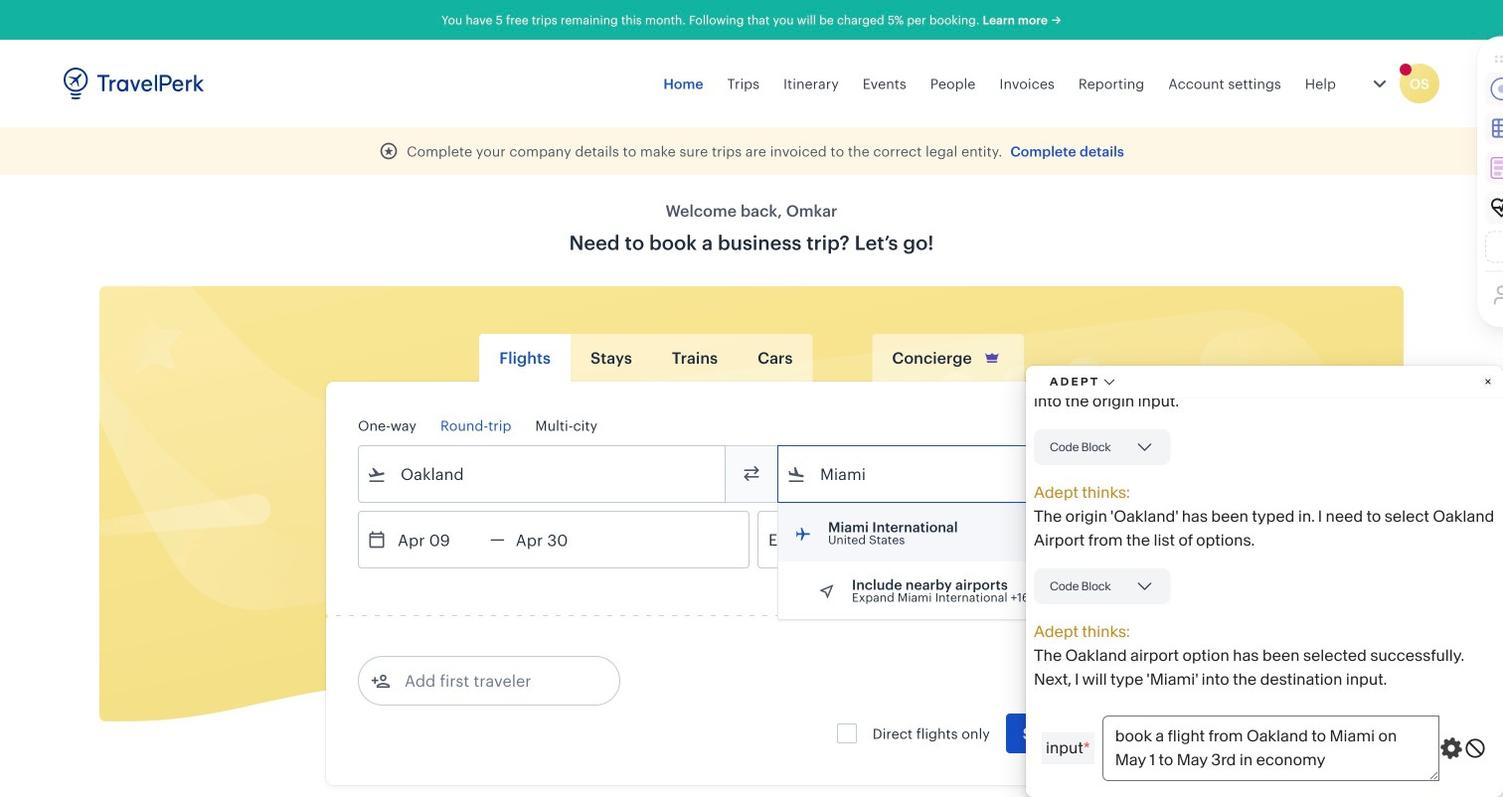 Task type: locate. For each thing, give the bounding box(es) containing it.
Add first traveler search field
[[391, 665, 598, 697]]

Return text field
[[505, 512, 609, 568]]



Task type: describe. For each thing, give the bounding box(es) containing it.
From search field
[[387, 459, 699, 490]]

Depart text field
[[387, 512, 490, 568]]

To search field
[[807, 459, 1119, 490]]



